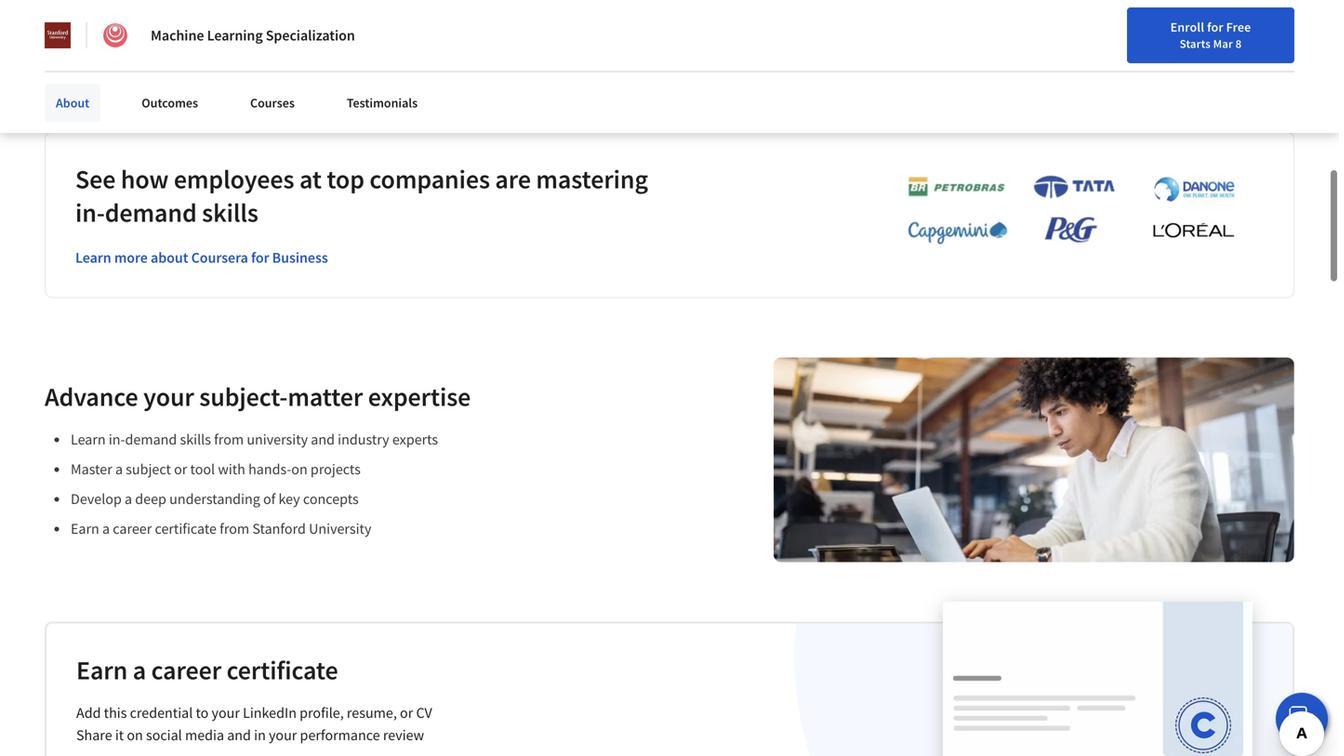 Task type: locate. For each thing, give the bounding box(es) containing it.
career
[[113, 519, 152, 538], [151, 654, 221, 686]]

machine
[[151, 26, 204, 45]]

0 horizontal spatial certificate
[[155, 519, 217, 538]]

from up "with"
[[214, 430, 244, 449]]

0 vertical spatial add
[[45, 24, 66, 41]]

1 vertical spatial learn
[[71, 430, 106, 449]]

at
[[299, 163, 322, 195]]

0 horizontal spatial to
[[69, 24, 80, 41]]

menu item
[[1006, 19, 1125, 79]]

skills
[[202, 196, 258, 229], [180, 430, 211, 449]]

a up credential
[[133, 654, 146, 686]]

learn for learn more about coursera for business
[[75, 248, 111, 267]]

add left deeplearning.ai image
[[45, 24, 66, 41]]

8
[[1236, 36, 1242, 51]]

skills down employees on the left top
[[202, 196, 258, 229]]

to
[[69, 24, 80, 41], [196, 703, 209, 722]]

free
[[1226, 19, 1251, 35]]

profile,
[[300, 703, 344, 722]]

employees
[[174, 163, 294, 195]]

learn left more
[[75, 248, 111, 267]]

learn
[[75, 248, 111, 267], [71, 430, 106, 449]]

understanding
[[169, 489, 260, 508]]

outcomes
[[142, 94, 198, 111]]

0 vertical spatial skills
[[202, 196, 258, 229]]

credential
[[130, 703, 193, 722]]

earn
[[71, 519, 99, 538], [76, 654, 128, 686]]

resume,
[[347, 703, 397, 722]]

add up share
[[76, 703, 101, 722]]

from
[[214, 430, 244, 449], [220, 519, 249, 538]]

a left deep
[[125, 489, 132, 508]]

learn up master
[[71, 430, 106, 449]]

learn more about coursera for business link
[[75, 248, 328, 267]]

0 horizontal spatial and
[[227, 726, 251, 744]]

in- down see
[[75, 196, 105, 229]]

how
[[121, 163, 169, 195]]

0 horizontal spatial add
[[45, 24, 66, 41]]

certificate down develop a deep understanding of key concepts
[[155, 519, 217, 538]]

subject
[[126, 460, 171, 478]]

on right it
[[127, 726, 143, 744]]

1 horizontal spatial add
[[76, 703, 101, 722]]

a for master a subject or tool with hands-on projects
[[115, 460, 123, 478]]

0 vertical spatial earn
[[71, 519, 99, 538]]

earn a career certificate
[[76, 654, 338, 686]]

earn up this
[[76, 654, 128, 686]]

demand down how
[[105, 196, 197, 229]]

testimonials
[[347, 94, 418, 111]]

university
[[247, 430, 308, 449]]

projects
[[311, 460, 361, 478]]

0 vertical spatial demand
[[105, 196, 197, 229]]

0 horizontal spatial in-
[[75, 196, 105, 229]]

key
[[279, 489, 300, 508]]

your
[[83, 24, 107, 41], [143, 380, 194, 413], [212, 703, 240, 722], [269, 726, 297, 744]]

earn for earn a career certificate
[[76, 654, 128, 686]]

enroll
[[1170, 19, 1204, 35]]

1 horizontal spatial on
[[291, 460, 308, 478]]

and left in
[[227, 726, 251, 744]]

0 vertical spatial or
[[174, 460, 187, 478]]

0 horizontal spatial linkedin
[[110, 24, 157, 41]]

1 vertical spatial linkedin
[[243, 703, 297, 722]]

in-
[[75, 196, 105, 229], [109, 430, 125, 449]]

it
[[115, 726, 124, 744]]

1 horizontal spatial to
[[196, 703, 209, 722]]

and
[[311, 430, 335, 449], [227, 726, 251, 744]]

for
[[1207, 19, 1224, 35], [251, 248, 269, 267]]

learn in-demand skills from university and industry experts
[[71, 430, 438, 449]]

a for develop a deep understanding of key concepts
[[125, 489, 132, 508]]

1 horizontal spatial linkedin
[[243, 703, 297, 722]]

1 vertical spatial and
[[227, 726, 251, 744]]

1 horizontal spatial or
[[400, 703, 413, 722]]

or left cv
[[400, 703, 413, 722]]

1 vertical spatial or
[[400, 703, 413, 722]]

0 vertical spatial certificate
[[155, 519, 217, 538]]

1 vertical spatial from
[[220, 519, 249, 538]]

to up media
[[196, 703, 209, 722]]

0 vertical spatial learn
[[75, 248, 111, 267]]

a right master
[[115, 460, 123, 478]]

on
[[291, 460, 308, 478], [127, 726, 143, 744]]

coursera career certificate image
[[943, 602, 1253, 756]]

skills up tool
[[180, 430, 211, 449]]

0 vertical spatial from
[[214, 430, 244, 449]]

linkedin
[[110, 24, 157, 41], [243, 703, 297, 722]]

0 horizontal spatial on
[[127, 726, 143, 744]]

or
[[174, 460, 187, 478], [400, 703, 413, 722]]

certificate
[[155, 519, 217, 538], [227, 654, 338, 686]]

certificate up the profile,
[[227, 654, 338, 686]]

0 vertical spatial career
[[113, 519, 152, 538]]

demand inside see how employees at top companies are mastering in-demand skills
[[105, 196, 197, 229]]

courses
[[250, 94, 295, 111]]

your up media
[[212, 703, 240, 722]]

demand up subject
[[125, 430, 177, 449]]

1 horizontal spatial in-
[[109, 430, 125, 449]]

0 vertical spatial for
[[1207, 19, 1224, 35]]

add
[[45, 24, 66, 41], [76, 703, 101, 722]]

on up "key"
[[291, 460, 308, 478]]

to left deeplearning.ai image
[[69, 24, 80, 41]]

cv
[[416, 703, 432, 722]]

for up mar
[[1207, 19, 1224, 35]]

profile
[[160, 24, 195, 41]]

1 horizontal spatial certificate
[[227, 654, 338, 686]]

deeplearning.ai image
[[102, 22, 128, 48]]

matter
[[288, 380, 363, 413]]

1 vertical spatial for
[[251, 248, 269, 267]]

1 vertical spatial to
[[196, 703, 209, 722]]

1 vertical spatial on
[[127, 726, 143, 744]]

for left business
[[251, 248, 269, 267]]

or left tool
[[174, 460, 187, 478]]

earn down develop on the left of page
[[71, 519, 99, 538]]

from down understanding
[[220, 519, 249, 538]]

advance your subject-matter expertise
[[45, 380, 471, 413]]

mar
[[1213, 36, 1233, 51]]

career for earn a career certificate from stanford university
[[113, 519, 152, 538]]

add inside add this credential to your linkedin profile, resume, or cv share it on social media and in your performance review
[[76, 703, 101, 722]]

linkedin left profile on the left of page
[[110, 24, 157, 41]]

a
[[115, 460, 123, 478], [125, 489, 132, 508], [102, 519, 110, 538], [133, 654, 146, 686]]

specialization
[[266, 26, 355, 45]]

0 vertical spatial to
[[69, 24, 80, 41]]

1 vertical spatial career
[[151, 654, 221, 686]]

0 vertical spatial and
[[311, 430, 335, 449]]

1 vertical spatial earn
[[76, 654, 128, 686]]

1 vertical spatial add
[[76, 703, 101, 722]]

add to your linkedin profile
[[45, 24, 195, 41]]

career down deep
[[113, 519, 152, 538]]

a for earn a career certificate
[[133, 654, 146, 686]]

skills inside see how employees at top companies are mastering in-demand skills
[[202, 196, 258, 229]]

courses link
[[239, 84, 306, 122]]

media
[[185, 726, 224, 744]]

1 horizontal spatial for
[[1207, 19, 1224, 35]]

0 horizontal spatial or
[[174, 460, 187, 478]]

testimonials link
[[336, 84, 429, 122]]

performance
[[300, 726, 380, 744]]

business
[[272, 248, 328, 267]]

from for stanford
[[220, 519, 249, 538]]

career up credential
[[151, 654, 221, 686]]

university
[[309, 519, 371, 538]]

0 vertical spatial in-
[[75, 196, 105, 229]]

expertise
[[368, 380, 471, 413]]

learn for learn in-demand skills from university and industry experts
[[71, 430, 106, 449]]

1 vertical spatial certificate
[[227, 654, 338, 686]]

and up projects
[[311, 430, 335, 449]]

a down develop on the left of page
[[102, 519, 110, 538]]

None search field
[[265, 12, 572, 49]]

develop
[[71, 489, 122, 508]]

in- up master
[[109, 430, 125, 449]]

linkedin up in
[[243, 703, 297, 722]]

0 vertical spatial on
[[291, 460, 308, 478]]

demand
[[105, 196, 197, 229], [125, 430, 177, 449]]



Task type: vqa. For each thing, say whether or not it's contained in the screenshot.
the left and
yes



Task type: describe. For each thing, give the bounding box(es) containing it.
stanford university image
[[45, 22, 71, 48]]

advance
[[45, 380, 138, 413]]

a for earn a career certificate from stanford university
[[102, 519, 110, 538]]

develop a deep understanding of key concepts
[[71, 489, 359, 508]]

add for add to your linkedin profile
[[45, 24, 66, 41]]

see how employees at top companies are mastering in-demand skills
[[75, 163, 648, 229]]

see
[[75, 163, 116, 195]]

coursera
[[191, 248, 248, 267]]

are
[[495, 163, 531, 195]]

to inside add this credential to your linkedin profile, resume, or cv share it on social media and in your performance review
[[196, 703, 209, 722]]

this
[[104, 703, 127, 722]]

learn more about coursera for business
[[75, 248, 328, 267]]

of
[[263, 489, 276, 508]]

from for university
[[214, 430, 244, 449]]

0 vertical spatial linkedin
[[110, 24, 157, 41]]

earn for earn a career certificate from stanford university
[[71, 519, 99, 538]]

and inside add this credential to your linkedin profile, resume, or cv share it on social media and in your performance review
[[227, 726, 251, 744]]

in
[[254, 726, 266, 744]]

chat with us image
[[1287, 704, 1317, 734]]

or inside add this credential to your linkedin profile, resume, or cv share it on social media and in your performance review
[[400, 703, 413, 722]]

review
[[383, 726, 424, 744]]

experts
[[392, 430, 438, 449]]

for inside enroll for free starts mar 8
[[1207, 19, 1224, 35]]

add for add this credential to your linkedin profile, resume, or cv share it on social media and in your performance review
[[76, 703, 101, 722]]

machine learning specialization
[[151, 26, 355, 45]]

earn a career certificate from stanford university
[[71, 519, 371, 538]]

outcomes link
[[130, 84, 209, 122]]

coursera image
[[22, 15, 140, 45]]

enroll for free starts mar 8
[[1170, 19, 1251, 51]]

your left subject-
[[143, 380, 194, 413]]

in- inside see how employees at top companies are mastering in-demand skills
[[75, 196, 105, 229]]

certificate for earn a career certificate from stanford university
[[155, 519, 217, 538]]

master a subject or tool with hands-on projects
[[71, 460, 361, 478]]

mastering
[[536, 163, 648, 195]]

your right in
[[269, 726, 297, 744]]

about
[[151, 248, 188, 267]]

0 horizontal spatial for
[[251, 248, 269, 267]]

top
[[327, 163, 364, 195]]

1 vertical spatial skills
[[180, 430, 211, 449]]

learning
[[207, 26, 263, 45]]

with
[[218, 460, 245, 478]]

social
[[146, 726, 182, 744]]

about
[[56, 94, 89, 111]]

deep
[[135, 489, 166, 508]]

career for earn a career certificate
[[151, 654, 221, 686]]

certificate for earn a career certificate
[[227, 654, 338, 686]]

your right stanford university image
[[83, 24, 107, 41]]

starts
[[1180, 36, 1211, 51]]

add this credential to your linkedin profile, resume, or cv share it on social media and in your performance review
[[76, 703, 432, 744]]

hands-
[[248, 460, 291, 478]]

1 vertical spatial in-
[[109, 430, 125, 449]]

share
[[76, 726, 112, 744]]

subject-
[[199, 380, 288, 413]]

more
[[114, 248, 148, 267]]

linkedin inside add this credential to your linkedin profile, resume, or cv share it on social media and in your performance review
[[243, 703, 297, 722]]

companies
[[370, 163, 490, 195]]

coursera enterprise logos image
[[880, 174, 1252, 255]]

1 vertical spatial demand
[[125, 430, 177, 449]]

about link
[[45, 84, 101, 122]]

1 horizontal spatial and
[[311, 430, 335, 449]]

on inside add this credential to your linkedin profile, resume, or cv share it on social media and in your performance review
[[127, 726, 143, 744]]

tool
[[190, 460, 215, 478]]

concepts
[[303, 489, 359, 508]]

master
[[71, 460, 112, 478]]

industry
[[338, 430, 389, 449]]

stanford
[[252, 519, 306, 538]]



